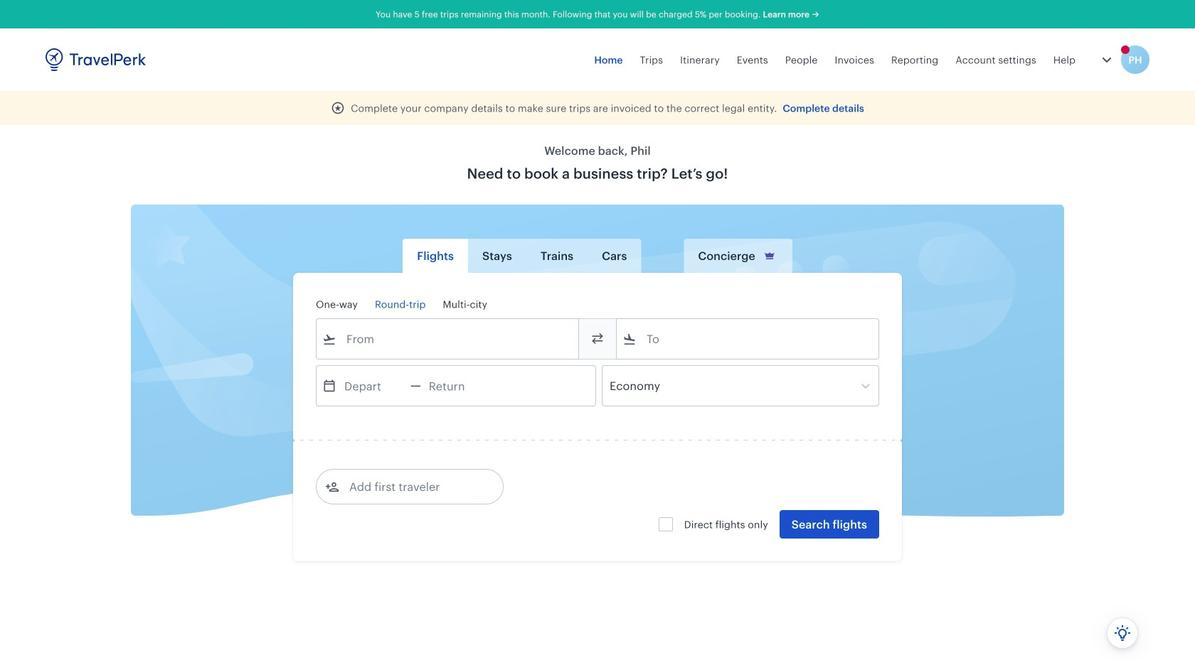 Task type: vqa. For each thing, say whether or not it's contained in the screenshot.
Move forward to switch to the next month. image
no



Task type: locate. For each thing, give the bounding box(es) containing it.
To search field
[[637, 328, 860, 351]]

From search field
[[336, 328, 560, 351]]



Task type: describe. For each thing, give the bounding box(es) containing it.
Add first traveler search field
[[339, 476, 487, 499]]

Depart text field
[[336, 366, 410, 406]]

Return text field
[[421, 366, 495, 406]]



